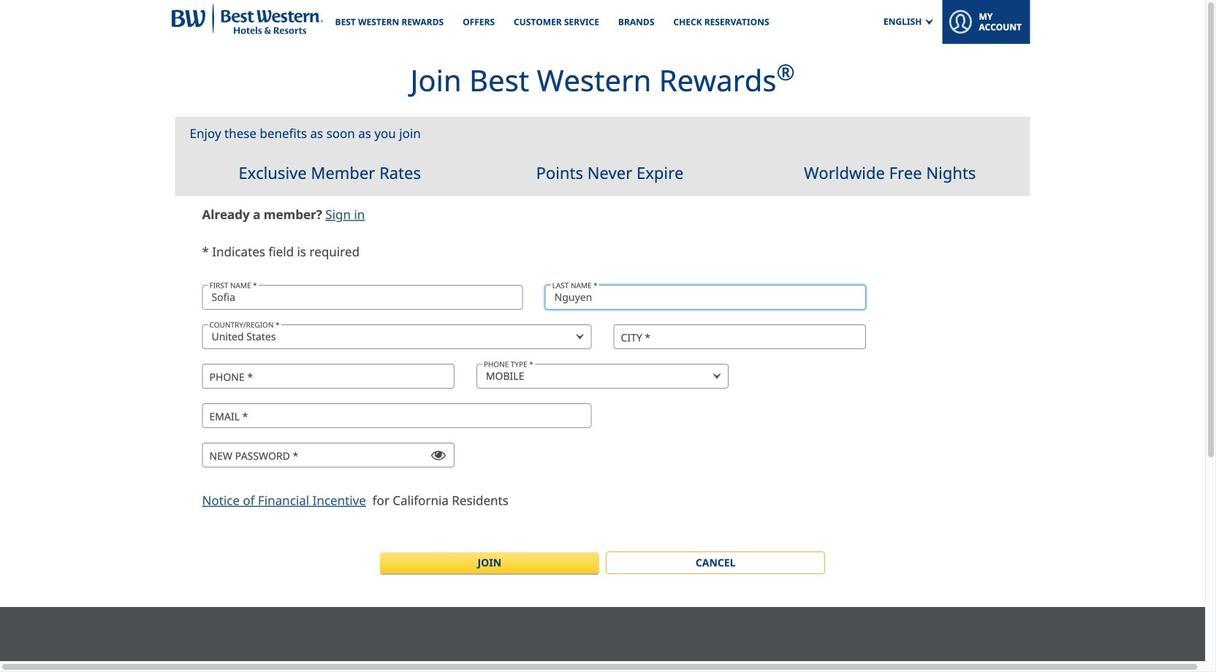 Task type: vqa. For each thing, say whether or not it's contained in the screenshot.
SELECT CHECK OUT DATE element
no



Task type: describe. For each thing, give the bounding box(es) containing it.
eye image
[[431, 448, 446, 463]]



Task type: locate. For each thing, give the bounding box(es) containing it.
None email field
[[202, 403, 592, 428]]

best western hotels & resorts logo image
[[164, 0, 326, 44]]

None text field
[[545, 285, 866, 310], [614, 324, 866, 349], [545, 285, 866, 310], [614, 324, 866, 349]]

None telephone field
[[202, 364, 455, 389]]

None password field
[[202, 443, 455, 468]]

None text field
[[202, 285, 523, 310]]



